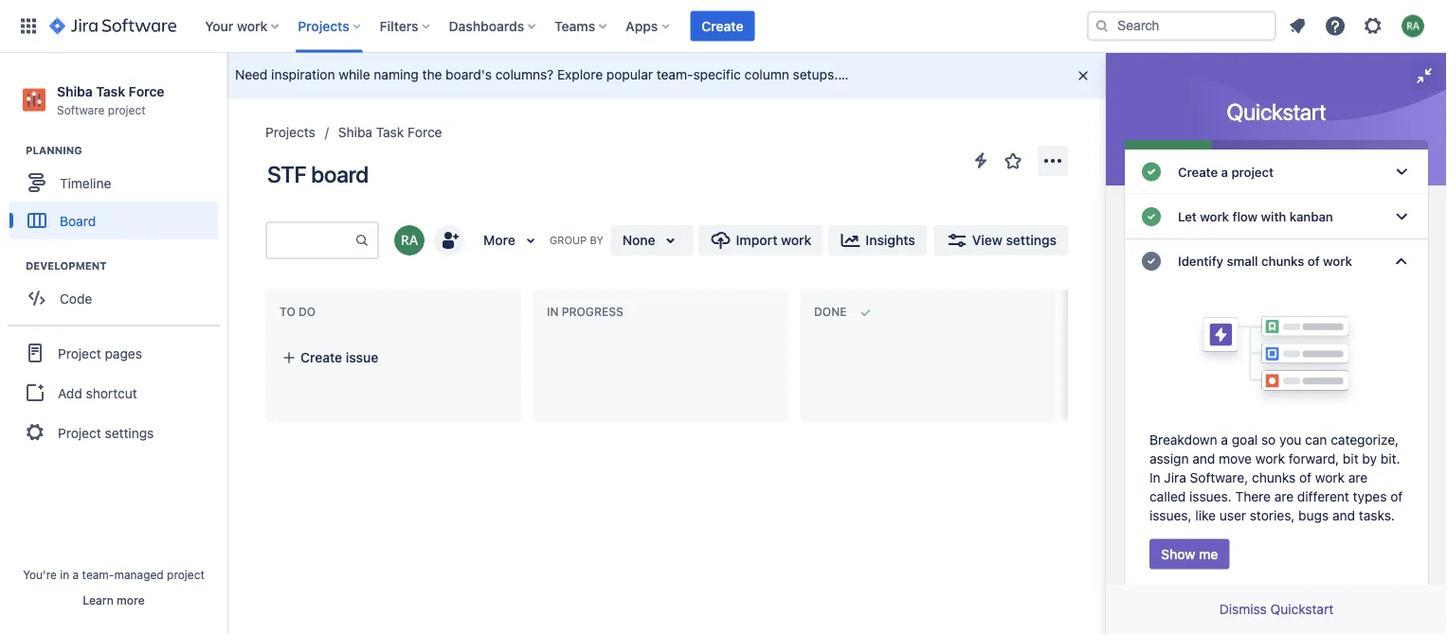 Task type: vqa. For each thing, say whether or not it's contained in the screenshot.
mauris.
no



Task type: describe. For each thing, give the bounding box(es) containing it.
column
[[744, 67, 789, 82]]

create a project
[[1178, 164, 1274, 180]]

group by
[[550, 234, 603, 247]]

filters button
[[374, 11, 437, 41]]

breakdown
[[1150, 432, 1217, 448]]

apps button
[[620, 11, 677, 41]]

view settings
[[972, 233, 1057, 248]]

task for shiba task force software project
[[96, 83, 125, 99]]

teams button
[[549, 11, 614, 41]]

project pages
[[58, 346, 142, 361]]

1 vertical spatial quickstart
[[1270, 602, 1334, 618]]

project settings
[[58, 425, 154, 441]]

shiba task force
[[338, 125, 442, 140]]

work right import
[[781, 233, 812, 248]]

kanban
[[1290, 209, 1333, 224]]

Search field
[[1087, 11, 1277, 41]]

a for create
[[1221, 164, 1228, 180]]

your work
[[205, 18, 267, 34]]

development
[[26, 260, 107, 273]]

your work button
[[199, 11, 286, 41]]

inspiration
[[271, 67, 335, 82]]

code link
[[9, 280, 218, 318]]

create issue
[[300, 350, 378, 366]]

pages
[[105, 346, 142, 361]]

dashboards button
[[443, 11, 543, 41]]

projects button
[[292, 11, 368, 41]]

create for create
[[702, 18, 743, 34]]

need inspiration while naming the board's columns? explore popular team-specific column setups.
[[235, 67, 838, 82]]

insights image
[[839, 229, 862, 252]]

work down kanban
[[1323, 254, 1352, 269]]

2 vertical spatial a
[[73, 569, 79, 582]]

0 vertical spatial quickstart
[[1227, 99, 1326, 125]]

0 vertical spatial team-
[[657, 67, 693, 82]]

create for create issue
[[300, 350, 342, 366]]

0 horizontal spatial by
[[590, 234, 603, 247]]

projects link
[[265, 121, 315, 144]]

can
[[1305, 432, 1327, 448]]

development image
[[3, 255, 26, 278]]

shiba task force software project
[[57, 83, 164, 116]]

so
[[1261, 432, 1276, 448]]

board
[[311, 161, 369, 188]]

stf board
[[267, 161, 369, 188]]

project inside dropdown button
[[1231, 164, 1274, 180]]

chunks inside breakdown a goal so you can categorize, assign and move work forward, bit by bit. in jira software, chunks of work are called issues. there are different types of issues, like user stories, bugs and tasks.
[[1252, 470, 1296, 486]]

minimize image
[[1413, 64, 1436, 87]]

of inside dropdown button
[[1308, 254, 1320, 269]]

1 vertical spatial of
[[1299, 470, 1312, 486]]

board link
[[9, 202, 218, 240]]

apps
[[626, 18, 658, 34]]

different
[[1297, 489, 1349, 505]]

with
[[1261, 209, 1286, 224]]

add
[[58, 386, 82, 401]]

import image
[[709, 229, 732, 252]]

progress
[[562, 306, 623, 319]]

project pages link
[[8, 333, 220, 375]]

assign
[[1150, 451, 1189, 467]]

forward,
[[1289, 451, 1339, 467]]

move
[[1219, 451, 1252, 467]]

add shortcut button
[[8, 375, 220, 412]]

planning group
[[9, 143, 226, 246]]

while
[[339, 67, 370, 82]]

learn
[[83, 594, 114, 607]]

naming
[[374, 67, 419, 82]]

chevron image
[[1390, 161, 1413, 183]]

timeline link
[[9, 164, 218, 202]]

more button
[[472, 226, 553, 256]]

checked image
[[1140, 161, 1163, 183]]

in progress
[[547, 306, 623, 319]]

group containing project pages
[[8, 325, 220, 460]]

columns?
[[495, 67, 554, 82]]

flow
[[1232, 209, 1258, 224]]

project settings link
[[8, 412, 220, 454]]

shiba for shiba task force software project
[[57, 83, 93, 99]]

issue
[[346, 350, 378, 366]]

specific
[[693, 67, 741, 82]]

insights
[[866, 233, 915, 248]]

let
[[1178, 209, 1197, 224]]

work up different
[[1315, 470, 1345, 486]]

let work flow with kanban button
[[1125, 194, 1428, 239]]

your profile and settings image
[[1402, 15, 1424, 37]]

search image
[[1095, 18, 1110, 34]]

code
[[60, 291, 92, 306]]

filters
[[380, 18, 418, 34]]

board's
[[446, 67, 492, 82]]

0 horizontal spatial in
[[547, 306, 559, 319]]

to do
[[280, 306, 316, 319]]

development group
[[9, 259, 226, 323]]

chevron image for identify small chunks of work
[[1390, 250, 1413, 273]]

dismiss quickstart
[[1219, 602, 1334, 618]]

0 vertical spatial are
[[1348, 470, 1368, 486]]

Search this board text field
[[267, 224, 354, 258]]

issues,
[[1150, 508, 1192, 524]]

chevron image for let work flow with kanban
[[1390, 206, 1413, 228]]

managed
[[114, 569, 164, 582]]

create button
[[690, 11, 755, 41]]

you
[[1279, 432, 1302, 448]]

let work flow with kanban
[[1178, 209, 1333, 224]]

more
[[483, 233, 515, 248]]

settings for view settings
[[1006, 233, 1057, 248]]

work right let
[[1200, 209, 1229, 224]]

force for shiba task force
[[408, 125, 442, 140]]

identify small chunks of work
[[1178, 254, 1352, 269]]

shiba for shiba task force
[[338, 125, 372, 140]]

chunks inside dropdown button
[[1261, 254, 1304, 269]]

0 vertical spatial and
[[1192, 451, 1215, 467]]

user
[[1219, 508, 1246, 524]]

create column image
[[1071, 294, 1094, 317]]

create a project button
[[1125, 150, 1428, 194]]

work down "so"
[[1255, 451, 1285, 467]]

tasks.
[[1359, 508, 1395, 524]]

1 vertical spatial are
[[1274, 489, 1294, 505]]



Task type: locate. For each thing, give the bounding box(es) containing it.
none button
[[611, 226, 693, 256]]

project inside shiba task force software project
[[108, 103, 146, 116]]

software
[[57, 103, 105, 116]]

a for breakdown
[[1221, 432, 1228, 448]]

called
[[1150, 489, 1186, 505]]

1 horizontal spatial are
[[1348, 470, 1368, 486]]

1 vertical spatial shiba
[[338, 125, 372, 140]]

dismiss quickstart link
[[1219, 602, 1334, 618]]

done
[[814, 306, 847, 319]]

planning image
[[3, 139, 26, 162]]

force inside shiba task force software project
[[129, 83, 164, 99]]

identify small chunks of work button
[[1125, 239, 1428, 284]]

more image
[[1041, 150, 1064, 172]]

bugs
[[1298, 508, 1329, 524]]

categorize,
[[1331, 432, 1399, 448]]

quickstart up create a project dropdown button
[[1227, 99, 1326, 125]]

shiba task force link
[[338, 121, 442, 144]]

1 horizontal spatial and
[[1332, 508, 1355, 524]]

by right group
[[590, 234, 603, 247]]

1 checked image from the top
[[1140, 206, 1163, 228]]

appswitcher icon image
[[17, 15, 40, 37]]

insights button
[[828, 226, 927, 256]]

0 horizontal spatial task
[[96, 83, 125, 99]]

2 horizontal spatial create
[[1178, 164, 1218, 180]]

chevron image inside identify small chunks of work dropdown button
[[1390, 250, 1413, 273]]

0 vertical spatial shiba
[[57, 83, 93, 99]]

1 vertical spatial project
[[1231, 164, 1274, 180]]

dashboards
[[449, 18, 524, 34]]

board
[[60, 213, 96, 229]]

0 horizontal spatial are
[[1274, 489, 1294, 505]]

1 vertical spatial chevron image
[[1390, 250, 1413, 273]]

import
[[736, 233, 778, 248]]

checked image
[[1140, 206, 1163, 228], [1140, 250, 1163, 273]]

0 vertical spatial a
[[1221, 164, 1228, 180]]

create inside dropdown button
[[1178, 164, 1218, 180]]

checked image left the identify
[[1140, 250, 1163, 273]]

create for create a project
[[1178, 164, 1218, 180]]

planning
[[26, 145, 82, 157]]

team- up learn
[[82, 569, 114, 582]]

force left 'sidebar navigation' icon
[[129, 83, 164, 99]]

projects inside popup button
[[298, 18, 349, 34]]

1 horizontal spatial by
[[1362, 451, 1377, 467]]

1 horizontal spatial force
[[408, 125, 442, 140]]

a inside dropdown button
[[1221, 164, 1228, 180]]

team-
[[657, 67, 693, 82], [82, 569, 114, 582]]

there
[[1235, 489, 1271, 505]]

project right software
[[108, 103, 146, 116]]

0 vertical spatial force
[[129, 83, 164, 99]]

0 horizontal spatial and
[[1192, 451, 1215, 467]]

chunks up the there at the bottom right of the page
[[1252, 470, 1296, 486]]

shiba up board
[[338, 125, 372, 140]]

2 horizontal spatial project
[[1231, 164, 1274, 180]]

1 horizontal spatial task
[[376, 125, 404, 140]]

import work link
[[698, 226, 823, 256]]

you're in a team-managed project
[[23, 569, 205, 582]]

in inside breakdown a goal so you can categorize, assign and move work forward, bit by bit. in jira software, chunks of work are called issues. there are different types of issues, like user stories, bugs and tasks.
[[1150, 470, 1161, 486]]

chunks
[[1261, 254, 1304, 269], [1252, 470, 1296, 486]]

by inside breakdown a goal so you can categorize, assign and move work forward, bit by bit. in jira software, chunks of work are called issues. there are different types of issues, like user stories, bugs and tasks.
[[1362, 451, 1377, 467]]

shiba
[[57, 83, 93, 99], [338, 125, 372, 140]]

0 vertical spatial task
[[96, 83, 125, 99]]

none
[[622, 233, 655, 248]]

0 vertical spatial chevron image
[[1390, 206, 1413, 228]]

1 vertical spatial and
[[1332, 508, 1355, 524]]

2 project from the top
[[58, 425, 101, 441]]

learn more
[[83, 594, 145, 607]]

need
[[235, 67, 268, 82]]

projects up inspiration
[[298, 18, 349, 34]]

automations menu button icon image
[[969, 149, 992, 172]]

1 vertical spatial a
[[1221, 432, 1228, 448]]

2 vertical spatial create
[[300, 350, 342, 366]]

project inside "link"
[[58, 346, 101, 361]]

settings right view
[[1006, 233, 1057, 248]]

quickstart
[[1227, 99, 1326, 125], [1270, 602, 1334, 618]]

settings image
[[1362, 15, 1385, 37]]

settings inside button
[[1006, 233, 1057, 248]]

projects for projects popup button at left
[[298, 18, 349, 34]]

are down bit
[[1348, 470, 1368, 486]]

like
[[1195, 508, 1216, 524]]

bit.
[[1381, 451, 1400, 467]]

of down forward,
[[1299, 470, 1312, 486]]

identify
[[1178, 254, 1223, 269]]

0 vertical spatial by
[[590, 234, 603, 247]]

jira
[[1164, 470, 1186, 486]]

0 horizontal spatial shiba
[[57, 83, 93, 99]]

chevron image
[[1390, 206, 1413, 228], [1390, 250, 1413, 273]]

a
[[1221, 164, 1228, 180], [1221, 432, 1228, 448], [73, 569, 79, 582]]

force down the
[[408, 125, 442, 140]]

of
[[1308, 254, 1320, 269], [1299, 470, 1312, 486], [1390, 489, 1403, 505]]

create up let
[[1178, 164, 1218, 180]]

1 horizontal spatial project
[[167, 569, 205, 582]]

1 vertical spatial project
[[58, 425, 101, 441]]

chevron image inside let work flow with kanban dropdown button
[[1390, 206, 1413, 228]]

explore
[[557, 67, 603, 82]]

by
[[590, 234, 603, 247], [1362, 451, 1377, 467]]

by right bit
[[1362, 451, 1377, 467]]

and up software,
[[1192, 451, 1215, 467]]

issues.
[[1189, 489, 1232, 505]]

checked image inside let work flow with kanban dropdown button
[[1140, 206, 1163, 228]]

dismiss
[[1219, 602, 1267, 618]]

in left progress
[[547, 306, 559, 319]]

shiba up software
[[57, 83, 93, 99]]

0 vertical spatial chunks
[[1261, 254, 1304, 269]]

and down different
[[1332, 508, 1355, 524]]

0 horizontal spatial settings
[[105, 425, 154, 441]]

goal
[[1232, 432, 1258, 448]]

0 horizontal spatial force
[[129, 83, 164, 99]]

a right in
[[73, 569, 79, 582]]

task inside shiba task force software project
[[96, 83, 125, 99]]

progress bar
[[1125, 140, 1428, 150]]

shortcut
[[86, 386, 137, 401]]

checked image for identify
[[1140, 250, 1163, 273]]

breakdown a goal so you can categorize, assign and move work forward, bit by bit. in jira software, chunks of work are called issues. there are different types of issues, like user stories, bugs and tasks.
[[1150, 432, 1403, 524]]

checked image inside identify small chunks of work dropdown button
[[1140, 250, 1163, 273]]

1 vertical spatial create
[[1178, 164, 1218, 180]]

task up software
[[96, 83, 125, 99]]

0 vertical spatial project
[[108, 103, 146, 116]]

jira software image
[[49, 15, 177, 37], [49, 15, 177, 37]]

0 horizontal spatial team-
[[82, 569, 114, 582]]

checked image left let
[[1140, 206, 1163, 228]]

2 vertical spatial project
[[167, 569, 205, 582]]

1 vertical spatial checked image
[[1140, 250, 1163, 273]]

create issue button
[[270, 341, 516, 375]]

primary element
[[11, 0, 1087, 53]]

0 vertical spatial settings
[[1006, 233, 1057, 248]]

projects up stf
[[265, 125, 315, 140]]

dismiss image
[[1076, 68, 1091, 83]]

of down kanban
[[1308, 254, 1320, 269]]

0 vertical spatial in
[[547, 306, 559, 319]]

to
[[280, 306, 295, 319]]

me
[[1199, 547, 1218, 562]]

settings for project settings
[[105, 425, 154, 441]]

task
[[96, 83, 125, 99], [376, 125, 404, 140]]

2 checked image from the top
[[1140, 250, 1163, 273]]

stf
[[267, 161, 306, 188]]

a up let work flow with kanban
[[1221, 164, 1228, 180]]

are
[[1348, 470, 1368, 486], [1274, 489, 1294, 505]]

shiba inside shiba task force software project
[[57, 83, 93, 99]]

notifications image
[[1286, 15, 1309, 37]]

create inside primary element
[[702, 18, 743, 34]]

popular
[[606, 67, 653, 82]]

are up stories,
[[1274, 489, 1294, 505]]

0 vertical spatial create
[[702, 18, 743, 34]]

1 vertical spatial projects
[[265, 125, 315, 140]]

a inside breakdown a goal so you can categorize, assign and move work forward, bit by bit. in jira software, chunks of work are called issues. there are different types of issues, like user stories, bugs and tasks.
[[1221, 432, 1228, 448]]

1 vertical spatial team-
[[82, 569, 114, 582]]

ruby anderson image
[[394, 226, 425, 256]]

create
[[702, 18, 743, 34], [1178, 164, 1218, 180], [300, 350, 342, 366]]

0 vertical spatial of
[[1308, 254, 1320, 269]]

1 horizontal spatial settings
[[1006, 233, 1057, 248]]

in left jira
[[1150, 470, 1161, 486]]

create left "issue"
[[300, 350, 342, 366]]

team- right popular at the top left of the page
[[657, 67, 693, 82]]

0 vertical spatial project
[[58, 346, 101, 361]]

project for project pages
[[58, 346, 101, 361]]

project up add
[[58, 346, 101, 361]]

settings down add shortcut button
[[105, 425, 154, 441]]

of right types
[[1390, 489, 1403, 505]]

types
[[1353, 489, 1387, 505]]

a left goal
[[1221, 432, 1228, 448]]

group
[[8, 325, 220, 460]]

0 horizontal spatial project
[[108, 103, 146, 116]]

force for shiba task force software project
[[129, 83, 164, 99]]

task down naming
[[376, 125, 404, 140]]

create up the specific
[[702, 18, 743, 34]]

star stf board image
[[1002, 150, 1024, 172]]

work inside popup button
[[237, 18, 267, 34]]

2 vertical spatial of
[[1390, 489, 1403, 505]]

view
[[972, 233, 1002, 248]]

your
[[205, 18, 233, 34]]

1 vertical spatial chunks
[[1252, 470, 1296, 486]]

show
[[1161, 547, 1195, 562]]

setups.
[[793, 67, 838, 82]]

in
[[547, 306, 559, 319], [1150, 470, 1161, 486]]

checked image for let
[[1140, 206, 1163, 228]]

1 horizontal spatial create
[[702, 18, 743, 34]]

0 horizontal spatial create
[[300, 350, 342, 366]]

1 horizontal spatial shiba
[[338, 125, 372, 140]]

1 chevron image from the top
[[1390, 206, 1413, 228]]

0 vertical spatial projects
[[298, 18, 349, 34]]

task for shiba task force
[[376, 125, 404, 140]]

project down add
[[58, 425, 101, 441]]

1 horizontal spatial team-
[[657, 67, 693, 82]]

add people image
[[438, 229, 461, 252]]

import work
[[736, 233, 812, 248]]

project for project settings
[[58, 425, 101, 441]]

do
[[299, 306, 316, 319]]

1 vertical spatial settings
[[105, 425, 154, 441]]

1 horizontal spatial in
[[1150, 470, 1161, 486]]

banner
[[0, 0, 1447, 53]]

quickstart right dismiss
[[1270, 602, 1334, 618]]

chunks right 'small'
[[1261, 254, 1304, 269]]

0 vertical spatial checked image
[[1140, 206, 1163, 228]]

1 project from the top
[[58, 346, 101, 361]]

1 vertical spatial force
[[408, 125, 442, 140]]

project right managed
[[167, 569, 205, 582]]

2 chevron image from the top
[[1390, 250, 1413, 273]]

show me
[[1161, 547, 1218, 562]]

project
[[108, 103, 146, 116], [1231, 164, 1274, 180], [167, 569, 205, 582]]

project up let work flow with kanban
[[1231, 164, 1274, 180]]

help image
[[1324, 15, 1347, 37]]

show me button
[[1150, 540, 1229, 570]]

1 vertical spatial task
[[376, 125, 404, 140]]

sidebar navigation image
[[207, 76, 248, 114]]

banner containing your work
[[0, 0, 1447, 53]]

1 vertical spatial by
[[1362, 451, 1377, 467]]

1 vertical spatial in
[[1150, 470, 1161, 486]]

projects for projects link in the top of the page
[[265, 125, 315, 140]]

teams
[[555, 18, 595, 34]]

more image
[[519, 229, 542, 252]]

work right the your
[[237, 18, 267, 34]]



